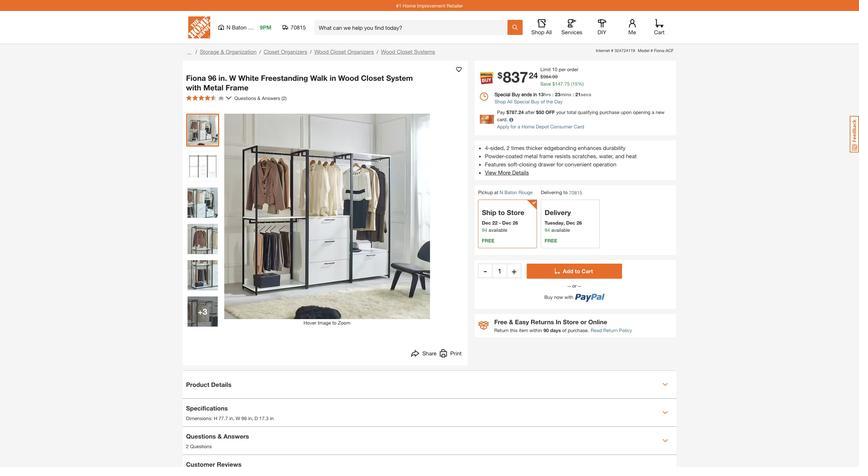 Task type: locate. For each thing, give the bounding box(es) containing it.
1 vertical spatial with
[[565, 295, 573, 301]]

1 horizontal spatial available
[[551, 227, 570, 233]]

70815 inside button
[[291, 24, 306, 31]]

dec
[[482, 220, 491, 226], [502, 220, 511, 226], [566, 220, 575, 226]]

white wood closet systems fiona acf 64.0 image
[[187, 115, 218, 145]]

or up purchase.
[[581, 319, 587, 326]]

1 horizontal spatial 96
[[242, 416, 247, 422]]

: left '21'
[[573, 92, 574, 97]]

details down soft-
[[512, 169, 529, 176]]

fiona-
[[654, 48, 666, 53]]

of
[[541, 99, 545, 105], [562, 328, 567, 334]]

to inside button
[[332, 320, 337, 326]]

2 vertical spatial buy
[[544, 295, 553, 301]]

0 vertical spatial of
[[541, 99, 545, 105]]

fiona
[[186, 74, 206, 83]]

this
[[510, 328, 518, 334]]

shop inside button
[[532, 29, 545, 35]]

hover
[[304, 320, 316, 326]]

1 vertical spatial baton
[[505, 190, 517, 196]]

1 horizontal spatial 26
[[577, 220, 582, 226]]

94 inside delivery tuesday, dec 26 94 available
[[545, 227, 550, 233]]

opening
[[633, 109, 651, 115]]

$ down 99
[[552, 81, 555, 87]]

available down tuesday, at the top right of page
[[551, 227, 570, 233]]

90
[[544, 328, 549, 334]]

#1 home improvement retailer
[[396, 3, 463, 8]]

baton up "organization"
[[232, 24, 247, 31]]

, right 77.7
[[233, 416, 234, 422]]

2
[[507, 145, 510, 151], [186, 444, 189, 450]]

/ right 'closet organizers' link
[[310, 49, 312, 55]]

1 vertical spatial home
[[522, 124, 535, 130]]

26 right 22
[[513, 220, 518, 226]]

wood closet systems link
[[381, 48, 435, 55]]

new
[[656, 109, 665, 115]]

1 horizontal spatial free
[[545, 238, 557, 244]]

shop inside "special buy ends in 13 hrs : 23 mins : 21 secs shop all special buy of the day"
[[495, 99, 506, 105]]

1 horizontal spatial shop
[[532, 29, 545, 35]]

of left the
[[541, 99, 545, 105]]

with down the fiona
[[186, 83, 201, 92]]

caret image for questions & answers
[[663, 439, 668, 444]]

26 inside ship to store dec 22 - dec 26 94 available
[[513, 220, 518, 226]]

94 down ship
[[482, 227, 487, 233]]

0 vertical spatial +
[[512, 266, 517, 276]]

cart
[[654, 29, 665, 35], [582, 268, 593, 275]]

of inside free & easy returns in store or online return this item within 90 days of purchase. read return policy
[[562, 328, 567, 334]]

96 left d
[[242, 416, 247, 422]]

:
[[552, 92, 554, 97], [573, 92, 574, 97]]

96 up metal
[[208, 74, 216, 83]]

/ right "organization"
[[259, 49, 261, 55]]

in inside "special buy ends in 13 hrs : 23 mins : 21 secs shop all special buy of the day"
[[533, 92, 537, 97]]

0 horizontal spatial rouge
[[248, 24, 264, 31]]

to inside delivering to 70815
[[563, 190, 568, 196]]

$ left 837
[[498, 71, 502, 80]]

to right ship
[[498, 209, 505, 217]]

10
[[552, 67, 558, 72]]

0 vertical spatial cart
[[654, 29, 665, 35]]

0 vertical spatial caret image
[[663, 411, 668, 416]]

96 inside specifications dimensions: h 77.7 in , w 96 in , d 17.3 in
[[242, 416, 247, 422]]

70815 button
[[282, 24, 306, 31]]

store
[[507, 209, 524, 217], [563, 319, 579, 326]]

store down n baton rouge button
[[507, 209, 524, 217]]

0 horizontal spatial dec
[[482, 220, 491, 226]]

shop up pay
[[495, 99, 506, 105]]

0 horizontal spatial +
[[198, 307, 203, 317]]

cart up fiona-
[[654, 29, 665, 35]]

1 horizontal spatial cart
[[654, 29, 665, 35]]

1 horizontal spatial 2
[[507, 145, 510, 151]]

available
[[489, 227, 507, 233], [551, 227, 570, 233]]

75
[[564, 81, 570, 87]]

2 return from the left
[[603, 328, 618, 334]]

& up "this"
[[509, 319, 513, 326]]

1 horizontal spatial or
[[581, 319, 587, 326]]

0 horizontal spatial return
[[494, 328, 509, 334]]

in right walk
[[330, 74, 336, 83]]

- left + button
[[484, 266, 487, 276]]

wood up system
[[381, 48, 395, 55]]

off
[[546, 109, 555, 115]]

- inside ship to store dec 22 - dec 26 94 available
[[499, 220, 501, 226]]

94 inside ship to store dec 22 - dec 26 94 available
[[482, 227, 487, 233]]

details
[[512, 169, 529, 176], [211, 381, 231, 389]]

of inside "special buy ends in 13 hrs : 23 mins : 21 secs shop all special buy of the day"
[[541, 99, 545, 105]]

0 vertical spatial n
[[227, 24, 231, 31]]

1 vertical spatial rouge
[[519, 190, 533, 196]]

rouge left delivering
[[519, 190, 533, 196]]

1 horizontal spatial ,
[[252, 416, 253, 422]]

cart inside button
[[582, 268, 593, 275]]

23
[[555, 92, 560, 97]]

w inside fiona 96 in. w white freestanding walk in wood closet system with metal frame
[[229, 74, 236, 83]]

home
[[403, 3, 416, 8], [522, 124, 535, 130]]

1 horizontal spatial return
[[603, 328, 618, 334]]

1 vertical spatial answers
[[224, 433, 249, 441]]

store up purchase.
[[563, 319, 579, 326]]

to left zoom
[[332, 320, 337, 326]]

for down resists
[[557, 161, 563, 168]]

2 available from the left
[[551, 227, 570, 233]]

0 horizontal spatial 26
[[513, 220, 518, 226]]

4.5 stars image
[[186, 95, 216, 101]]

with right now
[[565, 295, 573, 301]]

/ left wood closet systems link
[[377, 49, 378, 55]]

70815
[[291, 24, 306, 31], [569, 190, 582, 196]]

within
[[530, 328, 542, 334]]

feedback link image
[[850, 116, 859, 153]]

None field
[[493, 264, 507, 278]]

70815 right delivering
[[569, 190, 582, 196]]

all
[[546, 29, 552, 35], [507, 99, 513, 105]]

buy left ends
[[512, 92, 520, 97]]

0 horizontal spatial details
[[211, 381, 231, 389]]

1 26 from the left
[[513, 220, 518, 226]]

0 horizontal spatial cart
[[582, 268, 593, 275]]

hrs
[[544, 92, 551, 97]]

1 vertical spatial for
[[557, 161, 563, 168]]

shop left services
[[532, 29, 545, 35]]

1 94 from the left
[[482, 227, 487, 233]]

metal
[[203, 83, 224, 92]]

systems
[[414, 48, 435, 55]]

answers for questions & answers 2 questions
[[224, 433, 249, 441]]

1 vertical spatial questions
[[186, 433, 216, 441]]

& inside free & easy returns in store or online return this item within 90 days of purchase. read return policy
[[509, 319, 513, 326]]

of right "days"
[[562, 328, 567, 334]]

+ inside button
[[512, 266, 517, 276]]

0 horizontal spatial store
[[507, 209, 524, 217]]

your total qualifying purchase upon opening a new card.
[[497, 109, 665, 122]]

answers down 77.7
[[224, 433, 249, 441]]

ship
[[482, 209, 496, 217]]

70815 up 'closet organizers' link
[[291, 24, 306, 31]]

26 right tuesday, at the top right of page
[[577, 220, 582, 226]]

# right internet
[[611, 48, 614, 53]]

organization
[[226, 48, 257, 55]]

1 vertical spatial all
[[507, 99, 513, 105]]

& down 77.7
[[218, 433, 222, 441]]

1 vertical spatial n
[[500, 190, 503, 196]]

view more details link
[[485, 169, 529, 176]]

depot
[[536, 124, 549, 130]]

1 vertical spatial a
[[518, 124, 520, 130]]

24
[[529, 71, 538, 80]]

0 horizontal spatial ,
[[233, 416, 234, 422]]

1 : from the left
[[552, 92, 554, 97]]

special up pay
[[495, 92, 511, 97]]

a down 787.24
[[518, 124, 520, 130]]

edgebanding
[[544, 145, 576, 151]]

0 horizontal spatial shop
[[495, 99, 506, 105]]

home left depot
[[522, 124, 535, 130]]

1 # from the left
[[611, 48, 614, 53]]

dec left 22
[[482, 220, 491, 226]]

w right in.
[[229, 74, 236, 83]]

1 caret image from the top
[[663, 411, 668, 416]]

return down free
[[494, 328, 509, 334]]

0 horizontal spatial organizers
[[281, 48, 307, 55]]

qualifying
[[578, 109, 598, 115]]

0 vertical spatial 70815
[[291, 24, 306, 31]]

with
[[186, 83, 201, 92], [565, 295, 573, 301]]

with inside buy now with button
[[565, 295, 573, 301]]

/ right ...
[[196, 49, 197, 55]]

a left new
[[652, 109, 654, 115]]

n right the at at top
[[500, 190, 503, 196]]

0 horizontal spatial for
[[511, 124, 516, 130]]

- right 22
[[499, 220, 501, 226]]

. down 10
[[551, 74, 552, 80]]

diy button
[[591, 19, 613, 36]]

questions for questions & answers 2 questions
[[186, 433, 216, 441]]

2 26 from the left
[[577, 220, 582, 226]]

(8)
[[219, 96, 223, 101]]

& for (2)
[[257, 95, 260, 101]]

order
[[567, 67, 579, 72]]

free for to
[[482, 238, 495, 244]]

convenient
[[565, 161, 592, 168]]

1 vertical spatial special
[[514, 99, 530, 105]]

closet inside fiona 96 in. w white freestanding walk in wood closet system with metal frame
[[361, 74, 384, 83]]

operation
[[593, 161, 616, 168]]

1 horizontal spatial a
[[652, 109, 654, 115]]

baton right the at at top
[[505, 190, 517, 196]]

0 horizontal spatial with
[[186, 83, 201, 92]]

zoom
[[338, 320, 350, 326]]

0 vertical spatial or
[[571, 283, 578, 289]]

questions for questions & answers (2)
[[234, 95, 256, 101]]

improvement
[[417, 3, 445, 8]]

wood closet organizers link
[[314, 48, 374, 55]]

dec right tuesday, at the top right of page
[[566, 220, 575, 226]]

baton
[[232, 24, 247, 31], [505, 190, 517, 196]]

1 vertical spatial buy
[[531, 99, 539, 105]]

buy left now
[[544, 295, 553, 301]]

0 horizontal spatial special
[[495, 92, 511, 97]]

1 available from the left
[[489, 227, 507, 233]]

to inside ship to store dec 22 - dec 26 94 available
[[498, 209, 505, 217]]

1 dec from the left
[[482, 220, 491, 226]]

1 horizontal spatial dec
[[502, 220, 511, 226]]

: left 23
[[552, 92, 554, 97]]

1 vertical spatial store
[[563, 319, 579, 326]]

in
[[556, 319, 561, 326]]

1 vertical spatial 2
[[186, 444, 189, 450]]

1 vertical spatial of
[[562, 328, 567, 334]]

&
[[221, 48, 224, 55], [257, 95, 260, 101], [509, 319, 513, 326], [218, 433, 222, 441]]

1 vertical spatial or
[[581, 319, 587, 326]]

metal
[[524, 153, 538, 159]]

70815 inside delivering to 70815
[[569, 190, 582, 196]]

2 horizontal spatial buy
[[544, 295, 553, 301]]

consumer
[[550, 124, 573, 130]]

free down tuesday, at the top right of page
[[545, 238, 557, 244]]

2 dec from the left
[[502, 220, 511, 226]]

$ right after
[[536, 109, 539, 115]]

available inside ship to store dec 22 - dec 26 94 available
[[489, 227, 507, 233]]

wood down wood closet organizers link
[[338, 74, 359, 83]]

h
[[214, 416, 217, 422]]

94 down tuesday, at the top right of page
[[545, 227, 550, 233]]

return right read
[[603, 328, 618, 334]]

1 vertical spatial cart
[[582, 268, 593, 275]]

secs
[[581, 92, 591, 97]]

, left d
[[252, 416, 253, 422]]

1 horizontal spatial n
[[500, 190, 503, 196]]

limit
[[540, 67, 551, 72]]

1 vertical spatial 70815
[[569, 190, 582, 196]]

1 horizontal spatial #
[[651, 48, 653, 53]]

to left "70815" link
[[563, 190, 568, 196]]

special down ends
[[514, 99, 530, 105]]

0 vertical spatial w
[[229, 74, 236, 83]]

n up storage & organization "link"
[[227, 24, 231, 31]]

0 horizontal spatial :
[[552, 92, 554, 97]]

1 vertical spatial w
[[236, 416, 240, 422]]

17.3
[[259, 416, 269, 422]]

0 horizontal spatial all
[[507, 99, 513, 105]]

+ button
[[507, 264, 521, 278]]

1 horizontal spatial 94
[[545, 227, 550, 233]]

available down 22
[[489, 227, 507, 233]]

frame
[[539, 153, 553, 159]]

or up buy now with button
[[571, 283, 578, 289]]

0 horizontal spatial -
[[484, 266, 487, 276]]

item
[[519, 328, 528, 334]]

2 : from the left
[[573, 92, 574, 97]]

0 vertical spatial questions
[[234, 95, 256, 101]]

resists
[[555, 153, 571, 159]]

return
[[494, 328, 509, 334], [603, 328, 618, 334]]

1 horizontal spatial baton
[[505, 190, 517, 196]]

share
[[422, 351, 437, 357]]

0 vertical spatial -
[[499, 220, 501, 226]]

0 horizontal spatial 70815
[[291, 24, 306, 31]]

1 return from the left
[[494, 328, 509, 334]]

1 horizontal spatial :
[[573, 92, 574, 97]]

coated
[[506, 153, 523, 159]]

1 vertical spatial +
[[198, 307, 203, 317]]

scratches,
[[572, 153, 598, 159]]

0 vertical spatial 96
[[208, 74, 216, 83]]

& right storage
[[221, 48, 224, 55]]

questions
[[234, 95, 256, 101], [186, 433, 216, 441], [190, 444, 212, 450]]

free down 22
[[482, 238, 495, 244]]

0 vertical spatial 2
[[507, 145, 510, 151]]

acf
[[666, 48, 674, 53]]

2 94 from the left
[[545, 227, 550, 233]]

for down info icon
[[511, 124, 516, 130]]

organizers
[[281, 48, 307, 55], [348, 48, 374, 55]]

+ for + 3
[[198, 307, 203, 317]]

in.
[[219, 74, 227, 83]]

all left services
[[546, 29, 552, 35]]

hover image to zoom button
[[224, 114, 430, 327]]

all up 787.24
[[507, 99, 513, 105]]

closet organizers link
[[264, 48, 307, 55]]

0 vertical spatial store
[[507, 209, 524, 217]]

0 vertical spatial details
[[512, 169, 529, 176]]

the home depot logo image
[[188, 16, 210, 38]]

0 horizontal spatial wood
[[314, 48, 329, 55]]

answers left (2)
[[262, 95, 280, 101]]

3 dec from the left
[[566, 220, 575, 226]]

2 left 'times'
[[507, 145, 510, 151]]

& inside 'questions & answers 2 questions'
[[218, 433, 222, 441]]

rouge up "organization"
[[248, 24, 264, 31]]

closet
[[264, 48, 279, 55], [330, 48, 346, 55], [397, 48, 413, 55], [361, 74, 384, 83]]

buy down 13
[[531, 99, 539, 105]]

wood up walk
[[314, 48, 329, 55]]

0 vertical spatial a
[[652, 109, 654, 115]]

available inside delivery tuesday, dec 26 94 available
[[551, 227, 570, 233]]

1 vertical spatial details
[[211, 381, 231, 389]]

0 vertical spatial with
[[186, 83, 201, 92]]

$ down "limit" at the top right of page
[[540, 74, 543, 80]]

1 vertical spatial .
[[563, 81, 564, 87]]

1 horizontal spatial details
[[512, 169, 529, 176]]

26 inside delivery tuesday, dec 26 94 available
[[577, 220, 582, 226]]

delivering
[[541, 190, 562, 196]]

2 caret image from the top
[[663, 439, 668, 444]]

caret image for specifications
[[663, 411, 668, 416]]

dec right 22
[[502, 220, 511, 226]]

1 horizontal spatial wood
[[338, 74, 359, 83]]

to inside button
[[575, 268, 580, 275]]

. left ( on the right top of the page
[[563, 81, 564, 87]]

0 horizontal spatial or
[[571, 283, 578, 289]]

to right add
[[575, 268, 580, 275]]

2 free from the left
[[545, 238, 557, 244]]

for inside 4-sided, 2 times thicker edgebanding enhances durability powder-coated metal frame resists scratches, water, and heat features soft-closing drawer for convenient operation view more details
[[557, 161, 563, 168]]

white wood closet systems fiona acf c3.2 image
[[187, 188, 218, 218]]

1 vertical spatial 96
[[242, 416, 247, 422]]

answers inside 'questions & answers 2 questions'
[[224, 433, 249, 441]]

icon image
[[478, 322, 489, 330]]

1 horizontal spatial store
[[563, 319, 579, 326]]

1 horizontal spatial rouge
[[519, 190, 533, 196]]

$ 837 24
[[498, 68, 538, 86]]

n baton rouge
[[227, 24, 264, 31]]

w inside specifications dimensions: h 77.7 in , w 96 in , d 17.3 in
[[236, 416, 240, 422]]

cart right add
[[582, 268, 593, 275]]

2 down dimensions:
[[186, 444, 189, 450]]

with inside fiona 96 in. w white freestanding walk in wood closet system with metal frame
[[186, 83, 201, 92]]

1 horizontal spatial +
[[512, 266, 517, 276]]

1 free from the left
[[482, 238, 495, 244]]

0 horizontal spatial baton
[[232, 24, 247, 31]]

0 horizontal spatial free
[[482, 238, 495, 244]]

purchase.
[[568, 328, 589, 334]]

# right "model"
[[651, 48, 653, 53]]

1 vertical spatial shop
[[495, 99, 506, 105]]

in left 13
[[533, 92, 537, 97]]

0 vertical spatial home
[[403, 3, 416, 8]]

0 vertical spatial all
[[546, 29, 552, 35]]

& down white
[[257, 95, 260, 101]]

details right "product"
[[211, 381, 231, 389]]

w right 77.7
[[236, 416, 240, 422]]

2 horizontal spatial wood
[[381, 48, 395, 55]]

home right the '#1'
[[403, 3, 416, 8]]

caret image
[[663, 411, 668, 416], [663, 439, 668, 444]]

read return policy link
[[591, 327, 632, 334]]

1 horizontal spatial with
[[565, 295, 573, 301]]

1 horizontal spatial organizers
[[348, 48, 374, 55]]

0 horizontal spatial a
[[518, 124, 520, 130]]

0 horizontal spatial .
[[551, 74, 552, 80]]



Task type: vqa. For each thing, say whether or not it's contained in the screenshot.
Me button
yes



Task type: describe. For each thing, give the bounding box(es) containing it.
returns
[[531, 319, 554, 326]]

water,
[[599, 153, 614, 159]]

1 horizontal spatial buy
[[531, 99, 539, 105]]

(8) link
[[183, 93, 232, 104]]

0 vertical spatial buy
[[512, 92, 520, 97]]

freestanding
[[261, 74, 308, 83]]

cart link
[[652, 19, 667, 36]]

internet # 324724119 model # fiona-acf
[[596, 48, 674, 53]]

& for returns
[[509, 319, 513, 326]]

to for cart
[[575, 268, 580, 275]]

1 , from the left
[[233, 416, 234, 422]]

shop all button
[[531, 19, 553, 36]]

99
[[552, 74, 558, 80]]

%)
[[578, 81, 584, 87]]

pay
[[497, 109, 505, 115]]

0 vertical spatial baton
[[232, 24, 247, 31]]

delivering to 70815
[[541, 190, 582, 196]]

a inside your total qualifying purchase upon opening a new card.
[[652, 109, 654, 115]]

tuesday,
[[545, 220, 565, 226]]

info image
[[509, 118, 513, 122]]

pickup
[[478, 190, 493, 196]]

4-sided, 2 times thicker edgebanding enhances durability powder-coated metal frame resists scratches, water, and heat features soft-closing drawer for convenient operation view more details
[[485, 145, 637, 176]]

3 / from the left
[[310, 49, 312, 55]]

store inside ship to store dec 22 - dec 26 94 available
[[507, 209, 524, 217]]

- inside - button
[[484, 266, 487, 276]]

sided,
[[490, 145, 505, 151]]

2 / from the left
[[259, 49, 261, 55]]

times
[[511, 145, 525, 151]]

2 inside 'questions & answers 2 questions'
[[186, 444, 189, 450]]

easy
[[515, 319, 529, 326]]

total
[[567, 109, 577, 115]]

in inside fiona 96 in. w white freestanding walk in wood closet system with metal frame
[[330, 74, 336, 83]]

837
[[503, 68, 528, 86]]

details inside button
[[211, 381, 231, 389]]

& inside ... / storage & organization / closet organizers / wood closet organizers / wood closet systems
[[221, 48, 224, 55]]

ship to store dec 22 - dec 26 94 available
[[482, 209, 524, 233]]

white wood closet systems fiona acf 4f.3 image
[[187, 224, 218, 255]]

$ inside the "$ 837 24"
[[498, 71, 502, 80]]

fiona 96 in. w white freestanding walk in wood closet system with metal frame
[[186, 74, 413, 92]]

pickup at n baton rouge
[[478, 190, 533, 196]]

147
[[555, 81, 563, 87]]

purchase
[[600, 109, 620, 115]]

1 / from the left
[[196, 49, 197, 55]]

days
[[550, 328, 561, 334]]

984
[[543, 74, 551, 80]]

+ for +
[[512, 266, 517, 276]]

& for 2
[[218, 433, 222, 441]]

white wood closet systems fiona acf 1f.4 image
[[187, 261, 218, 291]]

0 vertical spatial .
[[551, 74, 552, 80]]

dec inside delivery tuesday, dec 26 94 available
[[566, 220, 575, 226]]

in left d
[[248, 416, 252, 422]]

details inside 4-sided, 2 times thicker edgebanding enhances durability powder-coated metal frame resists scratches, water, and heat features soft-closing drawer for convenient operation view more details
[[512, 169, 529, 176]]

specifications
[[186, 405, 228, 412]]

2 organizers from the left
[[348, 48, 374, 55]]

enhances
[[578, 145, 602, 151]]

storage & organization link
[[200, 48, 257, 55]]

2 , from the left
[[252, 416, 253, 422]]

0 vertical spatial for
[[511, 124, 516, 130]]

to for store
[[498, 209, 505, 217]]

324724119
[[615, 48, 635, 53]]

787.24
[[509, 109, 524, 115]]

retailer
[[447, 3, 463, 8]]

...
[[187, 50, 191, 55]]

durability
[[603, 145, 626, 151]]

all inside button
[[546, 29, 552, 35]]

view
[[485, 169, 497, 176]]

buy now with
[[544, 295, 573, 301]]

in right 17.3
[[270, 416, 274, 422]]

to for 70815
[[563, 190, 568, 196]]

services button
[[561, 19, 583, 36]]

2 # from the left
[[651, 48, 653, 53]]

mins
[[560, 92, 571, 97]]

more
[[498, 169, 511, 176]]

online
[[588, 319, 607, 326]]

0 horizontal spatial n
[[227, 24, 231, 31]]

What can we help you find today? search field
[[319, 20, 507, 35]]

apply now image
[[480, 115, 497, 124]]

wood inside fiona 96 in. w white freestanding walk in wood closet system with metal frame
[[338, 74, 359, 83]]

walk
[[310, 74, 328, 83]]

or inside free & easy returns in store or online return this item within 90 days of purchase. read return policy
[[581, 319, 587, 326]]

buy inside buy now with button
[[544, 295, 553, 301]]

system
[[386, 74, 413, 83]]

diy
[[598, 29, 607, 35]]

specifications dimensions: h 77.7 in , w 96 in , d 17.3 in
[[186, 405, 274, 422]]

model
[[638, 48, 650, 53]]

1 horizontal spatial home
[[522, 124, 535, 130]]

per
[[559, 67, 566, 72]]

read
[[591, 328, 602, 334]]

96 inside fiona 96 in. w white freestanding walk in wood closet system with metal frame
[[208, 74, 216, 83]]

$ right pay
[[506, 109, 509, 115]]

in right 77.7
[[229, 416, 233, 422]]

... / storage & organization / closet organizers / wood closet organizers / wood closet systems
[[186, 48, 435, 55]]

white wood closet systems fiona acf 44.5 image
[[187, 297, 218, 327]]

product
[[186, 381, 209, 389]]

upon
[[621, 109, 632, 115]]

- button
[[478, 264, 493, 278]]

store inside free & easy returns in store or online return this item within 90 days of purchase. read return policy
[[563, 319, 579, 326]]

closing
[[519, 161, 537, 168]]

caret image
[[663, 382, 668, 388]]

and
[[615, 153, 625, 159]]

d
[[255, 416, 258, 422]]

0 horizontal spatial home
[[403, 3, 416, 8]]

2 vertical spatial questions
[[190, 444, 212, 450]]

limit 10 per order $ 984 . 99 save $ 147 . 75 ( 15 %)
[[540, 67, 584, 87]]

white wood closet systems fiona acf 66.1 image
[[187, 152, 218, 182]]

share button
[[411, 350, 437, 360]]

all inside "special buy ends in 13 hrs : 23 mins : 21 secs shop all special buy of the day"
[[507, 99, 513, 105]]

1 horizontal spatial .
[[563, 81, 564, 87]]

add to list image
[[456, 67, 462, 72]]

services
[[561, 29, 582, 35]]

free for tuesday,
[[545, 238, 557, 244]]

now
[[554, 295, 563, 301]]

buy now with button
[[527, 290, 622, 303]]

0 vertical spatial rouge
[[248, 24, 264, 31]]

image
[[318, 320, 331, 326]]

9pm
[[260, 24, 272, 31]]

answers for questions & answers (2)
[[262, 95, 280, 101]]

(
[[571, 81, 572, 87]]

21
[[575, 92, 581, 97]]

0 vertical spatial special
[[495, 92, 511, 97]]

the
[[546, 99, 553, 105]]

4 / from the left
[[377, 49, 378, 55]]

13
[[538, 92, 544, 97]]

card
[[574, 124, 584, 130]]

3
[[203, 307, 207, 317]]

free
[[494, 319, 507, 326]]

... button
[[186, 48, 193, 57]]

1 organizers from the left
[[281, 48, 307, 55]]

hover image to zoom
[[304, 320, 350, 326]]

add to cart
[[563, 268, 593, 275]]

2 inside 4-sided, 2 times thicker edgebanding enhances durability powder-coated metal frame resists scratches, water, and heat features soft-closing drawer for convenient operation view more details
[[507, 145, 510, 151]]



